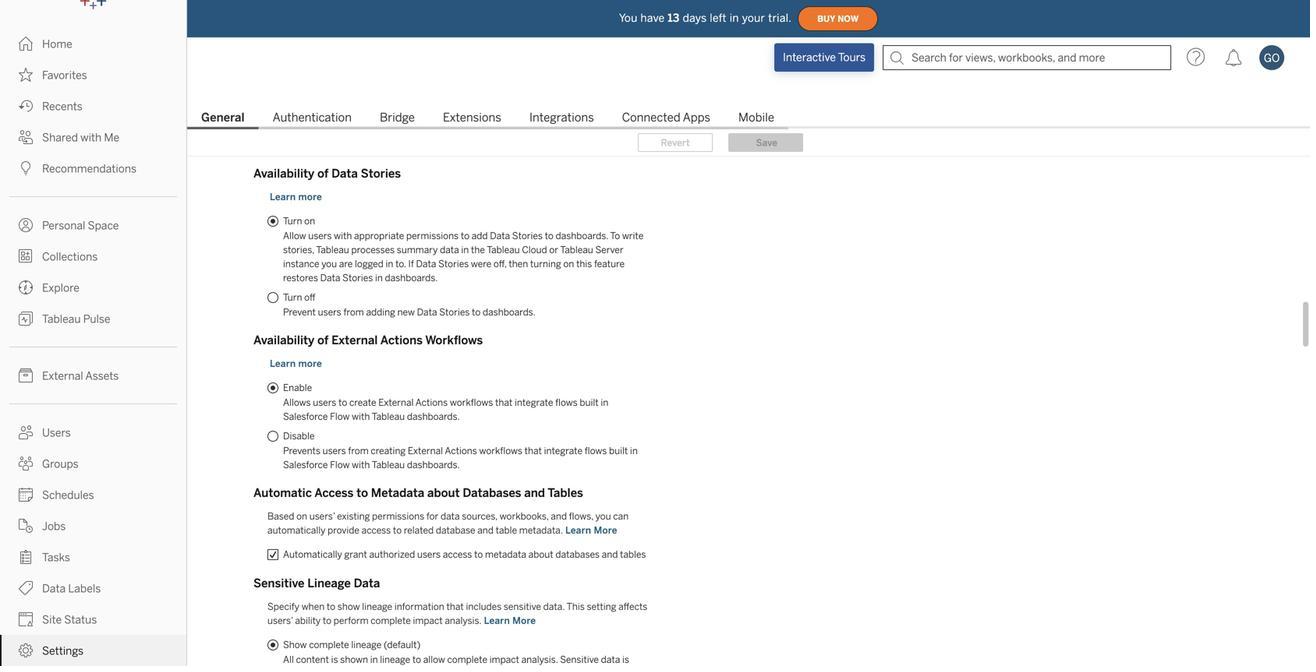 Task type: vqa. For each thing, say whether or not it's contained in the screenshot.
the topmost "days"
no



Task type: locate. For each thing, give the bounding box(es) containing it.
and down sources,
[[477, 525, 494, 537]]

1 vertical spatial you
[[596, 511, 611, 522]]

with inside main navigation. press the up and down arrow keys to access links. element
[[80, 131, 102, 144]]

tableau up are at the left top of page
[[316, 244, 349, 256]]

users' up provide
[[309, 511, 335, 522]]

permissions inside turn on allow users with appropriate permissions to add data stories to dashboards. to write stories, tableau processes summary data in the tableau cloud or tableau server instance you are logged in to. if data stories were off, then turning on this feature restores data stories in dashboards.
[[406, 230, 459, 242]]

salesforce inside enable allows users to create external actions workflows that integrate flows built in salesforce flow with tableau dashboards.
[[283, 411, 328, 423]]

0 vertical spatial of
[[317, 167, 329, 181]]

1 vertical spatial users'
[[267, 616, 293, 627]]

1 vertical spatial impact
[[490, 655, 519, 666]]

1 horizontal spatial is
[[622, 655, 629, 666]]

affects
[[619, 602, 647, 613]]

0 vertical spatial availability
[[253, 167, 314, 181]]

main navigation. press the up and down arrow keys to access links. element
[[0, 28, 186, 667]]

integrate inside the disable prevents users from creating external actions workflows that integrate flows built in salesforce flow with tableau dashboards.
[[544, 446, 583, 457]]

workflows inside enable allows users to create external actions workflows that integrate flows built in salesforce flow with tableau dashboards.
[[450, 397, 493, 409]]

learn more link down flows,
[[563, 524, 620, 537]]

turn inside turn off prevent users from adding new data stories to dashboards.
[[283, 292, 302, 303]]

built for allows users to create external actions workflows that integrate flows built in salesforce flow with tableau dashboards.
[[580, 397, 599, 409]]

stories up workflows
[[439, 307, 470, 318]]

0 vertical spatial from
[[343, 307, 364, 318]]

mobile
[[738, 111, 774, 125]]

data down setting
[[601, 655, 620, 666]]

flow inside the disable prevents users from creating external actions workflows that integrate flows built in salesforce flow with tableau dashboards.
[[330, 460, 350, 471]]

with up access
[[352, 460, 370, 471]]

0 horizontal spatial about
[[427, 487, 460, 501]]

on
[[304, 216, 315, 227], [563, 259, 574, 270], [296, 511, 307, 522]]

you left can on the left of the page
[[596, 511, 611, 522]]

metadata
[[485, 549, 526, 561]]

with inside enable allows users to create external actions workflows that integrate flows built in salesforce flow with tableau dashboards.
[[352, 411, 370, 423]]

users link
[[0, 417, 186, 448]]

settings
[[42, 645, 84, 658]]

data inside 'show complete lineage (default) all content is shown in lineage to allow complete impact analysis. sensitive data is'
[[601, 655, 620, 666]]

1 vertical spatial complete
[[309, 640, 349, 651]]

1 salesforce from the top
[[283, 411, 328, 423]]

groups link
[[0, 448, 186, 480]]

authorized
[[369, 549, 415, 561]]

you inside turn on allow users with appropriate permissions to add data stories to dashboards. to write stories, tableau processes summary data in the tableau cloud or tableau server instance you are logged in to. if data stories were off, then turning on this feature restores data stories in dashboards.
[[321, 259, 337, 270]]

1 vertical spatial actions
[[415, 397, 448, 409]]

on up allow on the top of page
[[304, 216, 315, 227]]

metadata
[[371, 487, 424, 501]]

sensitive
[[253, 577, 305, 591], [560, 655, 599, 666]]

from left creating
[[348, 446, 369, 457]]

labels
[[68, 583, 101, 596]]

to left allow
[[412, 655, 421, 666]]

access down database
[[443, 549, 472, 561]]

to up or
[[545, 230, 554, 242]]

data up database
[[441, 511, 460, 522]]

that up the disable prevents users from creating external actions workflows that integrate flows built in salesforce flow with tableau dashboards.
[[495, 397, 513, 409]]

external left assets
[[42, 370, 83, 383]]

allow
[[423, 655, 445, 666]]

data up show
[[354, 577, 380, 591]]

0 vertical spatial permissions
[[406, 230, 459, 242]]

about down metadata.
[[528, 549, 553, 561]]

external down the adding
[[332, 334, 378, 348]]

you left are at the left top of page
[[321, 259, 337, 270]]

buy
[[817, 14, 835, 24]]

complete up (default)
[[371, 616, 411, 627]]

availability down authentication
[[253, 167, 314, 181]]

permissions inside based on users' existing permissions for data sources, workbooks, and flows, you can automatically provide access to related database and table metadata.
[[372, 511, 424, 522]]

revert
[[661, 137, 690, 148]]

1 horizontal spatial complete
[[371, 616, 411, 627]]

1 vertical spatial analysis.
[[521, 655, 558, 666]]

users inside turn off prevent users from adding new data stories to dashboards.
[[318, 307, 341, 318]]

1 vertical spatial learn more
[[270, 358, 322, 370]]

permissions down the "metadata"
[[372, 511, 424, 522]]

that inside enable allows users to create external actions workflows that integrate flows built in salesforce flow with tableau dashboards.
[[495, 397, 513, 409]]

from left the adding
[[343, 307, 364, 318]]

permissions up the summary
[[406, 230, 459, 242]]

0 horizontal spatial you
[[321, 259, 337, 270]]

external right "create" at the bottom left of the page
[[378, 397, 414, 409]]

dashboards. down off, at the left of page
[[483, 307, 536, 318]]

lineage down (default)
[[380, 655, 410, 666]]

2 learn more from the top
[[270, 358, 322, 370]]

learn more link
[[563, 524, 620, 537], [482, 615, 538, 628]]

more up enable
[[298, 358, 322, 370]]

sensitive up 'specify'
[[253, 577, 305, 591]]

to left related
[[393, 525, 402, 537]]

recents link
[[0, 90, 186, 122]]

1 vertical spatial access
[[443, 549, 472, 561]]

all
[[283, 655, 294, 666]]

actions up the disable prevents users from creating external actions workflows that integrate flows built in salesforce flow with tableau dashboards.
[[415, 397, 448, 409]]

more down can on the left of the page
[[594, 525, 617, 537]]

setting
[[587, 602, 616, 613]]

stories down bridge at top
[[361, 167, 401, 181]]

1 vertical spatial salesforce
[[283, 460, 328, 471]]

more down the availability of data stories
[[298, 191, 322, 203]]

1 vertical spatial from
[[348, 446, 369, 457]]

1 of from the top
[[317, 167, 329, 181]]

data left labels at left
[[42, 583, 66, 596]]

0 vertical spatial access
[[362, 525, 391, 537]]

1 vertical spatial flow
[[330, 460, 350, 471]]

you inside based on users' existing permissions for data sources, workbooks, and flows, you can automatically provide access to related database and table metadata.
[[596, 511, 611, 522]]

0 vertical spatial analysis.
[[445, 616, 482, 627]]

1 horizontal spatial users'
[[309, 511, 335, 522]]

dashboards. up the disable prevents users from creating external actions workflows that integrate flows built in salesforce flow with tableau dashboards.
[[407, 411, 460, 423]]

availability down prevent
[[253, 334, 314, 348]]

salesforce for prevents
[[283, 460, 328, 471]]

1 horizontal spatial analysis.
[[521, 655, 558, 666]]

databases
[[463, 487, 521, 501]]

that inside the disable prevents users from creating external actions workflows that integrate flows built in salesforce flow with tableau dashboards.
[[525, 446, 542, 457]]

workflows inside the disable prevents users from creating external actions workflows that integrate flows built in salesforce flow with tableau dashboards.
[[479, 446, 522, 457]]

users right allows in the left bottom of the page
[[313, 397, 336, 409]]

that for prevents users from creating external actions workflows that integrate flows built in salesforce flow with tableau dashboards.
[[525, 446, 542, 457]]

in inside enable allows users to create external actions workflows that integrate flows built in salesforce flow with tableau dashboards.
[[601, 397, 608, 409]]

learn more link up enable
[[267, 358, 324, 370]]

that
[[495, 397, 513, 409], [525, 446, 542, 457], [446, 602, 464, 613]]

show complete lineage (default) all content is shown in lineage to allow complete impact analysis. sensitive data is
[[283, 640, 629, 667]]

learn more down the sensitive at the left bottom of the page
[[484, 616, 536, 627]]

that for allows users to create external actions workflows that integrate flows built in salesforce flow with tableau dashboards.
[[495, 397, 513, 409]]

analysis. down data.
[[521, 655, 558, 666]]

actions inside the disable prevents users from creating external actions workflows that integrate flows built in salesforce flow with tableau dashboards.
[[445, 446, 477, 457]]

dashboards.
[[556, 230, 608, 242], [385, 273, 438, 284], [483, 307, 536, 318], [407, 411, 460, 423], [407, 460, 460, 471]]

shared
[[42, 131, 78, 144]]

0 horizontal spatial more
[[512, 616, 536, 627]]

access down existing
[[362, 525, 391, 537]]

impact down the sensitive at the left bottom of the page
[[490, 655, 519, 666]]

learn more link down the sensitive at the left bottom of the page
[[482, 615, 538, 628]]

1 vertical spatial workflows
[[479, 446, 522, 457]]

automatically grant authorized users access to metadata about databases and tables
[[283, 549, 646, 561]]

more for automatic access to metadata about databases and tables
[[594, 525, 617, 537]]

2 vertical spatial lineage
[[380, 655, 410, 666]]

0 vertical spatial on
[[304, 216, 315, 227]]

0 vertical spatial that
[[495, 397, 513, 409]]

flow up access
[[330, 460, 350, 471]]

1 vertical spatial permissions
[[372, 511, 424, 522]]

0 horizontal spatial analysis.
[[445, 616, 482, 627]]

0 horizontal spatial flows
[[555, 397, 578, 409]]

learn more link for external
[[267, 358, 324, 370]]

to up existing
[[356, 487, 368, 501]]

databases
[[556, 549, 600, 561]]

to inside turn off prevent users from adding new data stories to dashboards.
[[472, 307, 481, 318]]

0 vertical spatial learn more link
[[267, 191, 324, 204]]

tableau down the explore
[[42, 313, 81, 326]]

with inside the disable prevents users from creating external actions workflows that integrate flows built in salesforce flow with tableau dashboards.
[[352, 460, 370, 471]]

1 learn more link from the top
[[267, 191, 324, 204]]

integrate for allows users to create external actions workflows that integrate flows built in salesforce flow with tableau dashboards.
[[515, 397, 553, 409]]

0 horizontal spatial learn more link
[[482, 615, 538, 628]]

users inside turn on allow users with appropriate permissions to add data stories to dashboards. to write stories, tableau processes summary data in the tableau cloud or tableau server instance you are logged in to. if data stories were off, then turning on this feature restores data stories in dashboards.
[[308, 230, 332, 242]]

sensitive lineage data
[[253, 577, 380, 591]]

learn more link for data
[[267, 191, 324, 204]]

2 learn more link from the top
[[267, 358, 324, 370]]

0 vertical spatial lineage
[[362, 602, 392, 613]]

flows inside enable allows users to create external actions workflows that integrate flows built in salesforce flow with tableau dashboards.
[[555, 397, 578, 409]]

from
[[343, 307, 364, 318], [348, 446, 369, 457]]

0 vertical spatial integrate
[[515, 397, 553, 409]]

sensitive
[[504, 602, 541, 613]]

availability of data stories option group
[[267, 214, 650, 320]]

0 horizontal spatial that
[[446, 602, 464, 613]]

built
[[580, 397, 599, 409], [609, 446, 628, 457]]

turn inside turn on allow users with appropriate permissions to add data stories to dashboards. to write stories, tableau processes summary data in the tableau cloud or tableau server instance you are logged in to. if data stories were off, then turning on this feature restores data stories in dashboards.
[[283, 216, 302, 227]]

schedules
[[42, 489, 94, 502]]

main content
[[187, 14, 1310, 667]]

0 horizontal spatial sensitive
[[253, 577, 305, 591]]

data inside main navigation. press the up and down arrow keys to access links. element
[[42, 583, 66, 596]]

personal space
[[42, 220, 119, 232]]

1 horizontal spatial you
[[596, 511, 611, 522]]

learn more link down the availability of data stories
[[267, 191, 324, 204]]

on for turn on allow users with appropriate permissions to add data stories to dashboards. to write stories, tableau processes summary data in the tableau cloud or tableau server instance you are logged in to. if data stories were off, then turning on this feature restores data stories in dashboards.
[[304, 216, 315, 227]]

external assets
[[42, 370, 119, 383]]

1 vertical spatial learn more link
[[267, 358, 324, 370]]

data right "new"
[[417, 307, 437, 318]]

0 vertical spatial about
[[427, 487, 460, 501]]

1 horizontal spatial impact
[[490, 655, 519, 666]]

1 horizontal spatial learn more link
[[563, 524, 620, 537]]

turn off prevent users from adding new data stories to dashboards.
[[283, 292, 536, 318]]

on up automatically
[[296, 511, 307, 522]]

home
[[42, 38, 72, 51]]

workflows up the databases
[[479, 446, 522, 457]]

new
[[397, 307, 415, 318]]

is left "shown"
[[331, 655, 338, 666]]

0 vertical spatial salesforce
[[283, 411, 328, 423]]

0 horizontal spatial is
[[331, 655, 338, 666]]

that left includes
[[446, 602, 464, 613]]

1 vertical spatial integrate
[[544, 446, 583, 457]]

1 vertical spatial more
[[512, 616, 536, 627]]

actions inside enable allows users to create external actions workflows that integrate flows built in salesforce flow with tableau dashboards.
[[415, 397, 448, 409]]

2 availability from the top
[[253, 334, 314, 348]]

0 vertical spatial you
[[321, 259, 337, 270]]

2 more from the top
[[298, 358, 322, 370]]

1 vertical spatial sensitive
[[560, 655, 599, 666]]

1 vertical spatial more
[[298, 358, 322, 370]]

and
[[524, 487, 545, 501], [551, 511, 567, 522], [477, 525, 494, 537], [602, 549, 618, 561]]

tableau up this
[[560, 244, 593, 256]]

me
[[104, 131, 119, 144]]

dashboards. up automatic access to metadata about databases and tables
[[407, 460, 460, 471]]

0 horizontal spatial learn more
[[484, 616, 536, 627]]

salesforce down allows in the left bottom of the page
[[283, 411, 328, 423]]

if
[[408, 259, 414, 270]]

salesforce inside the disable prevents users from creating external actions workflows that integrate flows built in salesforce flow with tableau dashboards.
[[283, 460, 328, 471]]

availability
[[253, 167, 314, 181], [253, 334, 314, 348]]

availability of external actions workflows option group
[[267, 381, 650, 473]]

2 turn from the top
[[283, 292, 302, 303]]

2 horizontal spatial complete
[[447, 655, 487, 666]]

add
[[472, 230, 488, 242]]

0 vertical spatial sensitive
[[253, 577, 305, 591]]

tableau down "create" at the bottom left of the page
[[372, 411, 405, 423]]

learn more up enable
[[270, 358, 322, 370]]

0 horizontal spatial impact
[[413, 616, 443, 627]]

of
[[317, 167, 329, 181], [317, 334, 329, 348]]

2 horizontal spatial that
[[525, 446, 542, 457]]

more for external
[[298, 358, 322, 370]]

users for grant
[[417, 549, 441, 561]]

built inside enable allows users to create external actions workflows that integrate flows built in salesforce flow with tableau dashboards.
[[580, 397, 599, 409]]

0 vertical spatial learn more
[[270, 191, 322, 203]]

0 vertical spatial complete
[[371, 616, 411, 627]]

jobs
[[42, 521, 66, 533]]

complete
[[371, 616, 411, 627], [309, 640, 349, 651], [447, 655, 487, 666]]

1 horizontal spatial built
[[609, 446, 628, 457]]

1 vertical spatial learn more link
[[482, 615, 538, 628]]

stories up cloud
[[512, 230, 543, 242]]

external inside main navigation. press the up and down arrow keys to access links. element
[[42, 370, 83, 383]]

integrate inside enable allows users to create external actions workflows that integrate flows built in salesforce flow with tableau dashboards.
[[515, 397, 553, 409]]

learn more for external
[[270, 358, 322, 370]]

provide
[[328, 525, 359, 537]]

turning
[[530, 259, 561, 270]]

0 vertical spatial more
[[594, 525, 617, 537]]

data labels
[[42, 583, 101, 596]]

analysis. down includes
[[445, 616, 482, 627]]

built inside the disable prevents users from creating external actions workflows that integrate flows built in salesforce flow with tableau dashboards.
[[609, 446, 628, 457]]

on left this
[[563, 259, 574, 270]]

dashboards. down if
[[385, 273, 438, 284]]

data
[[332, 167, 358, 181], [490, 230, 510, 242], [416, 259, 436, 270], [320, 273, 340, 284], [417, 307, 437, 318], [354, 577, 380, 591], [42, 583, 66, 596]]

1 horizontal spatial more
[[594, 525, 617, 537]]

more for data
[[298, 191, 322, 203]]

2 is from the left
[[622, 655, 629, 666]]

0 horizontal spatial access
[[362, 525, 391, 537]]

prevent
[[283, 307, 316, 318]]

1 vertical spatial that
[[525, 446, 542, 457]]

2 vertical spatial data
[[601, 655, 620, 666]]

2 vertical spatial on
[[296, 511, 307, 522]]

users right prevents
[[323, 446, 346, 457]]

flow down "create" at the bottom left of the page
[[330, 411, 350, 423]]

0 vertical spatial actions
[[380, 334, 423, 348]]

1 vertical spatial availability
[[253, 334, 314, 348]]

to left "create" at the bottom left of the page
[[338, 397, 347, 409]]

1 flow from the top
[[330, 411, 350, 423]]

data inside turn off prevent users from adding new data stories to dashboards.
[[417, 307, 437, 318]]

0 vertical spatial learn more link
[[563, 524, 620, 537]]

1 vertical spatial learn more
[[484, 616, 536, 627]]

complete up content
[[309, 640, 349, 651]]

workflows up the disable prevents users from creating external actions workflows that integrate flows built in salesforce flow with tableau dashboards.
[[450, 397, 493, 409]]

0 vertical spatial users'
[[309, 511, 335, 522]]

more
[[298, 191, 322, 203], [298, 358, 322, 370]]

2 of from the top
[[317, 334, 329, 348]]

impact
[[413, 616, 443, 627], [490, 655, 519, 666]]

0 vertical spatial more
[[298, 191, 322, 203]]

with left me
[[80, 131, 102, 144]]

sensitive down the this
[[560, 655, 599, 666]]

1 vertical spatial lineage
[[351, 640, 382, 651]]

1 vertical spatial flows
[[585, 446, 607, 457]]

users right prevent
[[318, 307, 341, 318]]

complete right allow
[[447, 655, 487, 666]]

data inside based on users' existing permissions for data sources, workbooks, and flows, you can automatically provide access to related database and table metadata.
[[441, 511, 460, 522]]

learn more link for sensitive lineage data
[[482, 615, 538, 628]]

2 salesforce from the top
[[283, 460, 328, 471]]

1 is from the left
[[331, 655, 338, 666]]

1 learn more from the top
[[270, 191, 322, 203]]

0 vertical spatial workflows
[[450, 397, 493, 409]]

1 horizontal spatial flows
[[585, 446, 607, 457]]

1 more from the top
[[298, 191, 322, 203]]

turn on allow users with appropriate permissions to add data stories to dashboards. to write stories, tableau processes summary data in the tableau cloud or tableau server instance you are logged in to. if data stories were off, then turning on this feature restores data stories in dashboards.
[[283, 216, 644, 284]]

1 vertical spatial built
[[609, 446, 628, 457]]

0 horizontal spatial users'
[[267, 616, 293, 627]]

cloud
[[522, 244, 547, 256]]

data right add
[[490, 230, 510, 242]]

tableau down creating
[[372, 460, 405, 471]]

learn more for data
[[270, 191, 322, 203]]

create
[[349, 397, 376, 409]]

to
[[610, 230, 620, 242]]

impact down the information
[[413, 616, 443, 627]]

complete inside "specify when to show lineage information that includes sensitive data. this setting affects users' ability to perform complete impact analysis."
[[371, 616, 411, 627]]

perform
[[334, 616, 369, 627]]

space
[[88, 220, 119, 232]]

learn more down flows,
[[565, 525, 617, 537]]

1 horizontal spatial that
[[495, 397, 513, 409]]

0 vertical spatial turn
[[283, 216, 302, 227]]

learn
[[270, 191, 296, 203], [270, 358, 296, 370], [565, 525, 591, 537], [484, 616, 510, 627]]

salesforce
[[283, 411, 328, 423], [283, 460, 328, 471]]

0 vertical spatial flow
[[330, 411, 350, 423]]

external inside the disable prevents users from creating external actions workflows that integrate flows built in salesforce flow with tableau dashboards.
[[408, 446, 443, 457]]

is down affects at the left of page
[[622, 655, 629, 666]]

1 turn from the top
[[283, 216, 302, 227]]

on inside based on users' existing permissions for data sources, workbooks, and flows, you can automatically provide access to related database and table metadata.
[[296, 511, 307, 522]]

flows for prevents users from creating external actions workflows that integrate flows built in salesforce flow with tableau dashboards.
[[585, 446, 607, 457]]

data
[[440, 244, 459, 256], [441, 511, 460, 522], [601, 655, 620, 666]]

flows
[[555, 397, 578, 409], [585, 446, 607, 457]]

0 vertical spatial flows
[[555, 397, 578, 409]]

0 vertical spatial data
[[440, 244, 459, 256]]

to inside based on users' existing permissions for data sources, workbooks, and flows, you can automatically provide access to related database and table metadata.
[[393, 525, 402, 537]]

actions down enable allows users to create external actions workflows that integrate flows built in salesforce flow with tableau dashboards.
[[445, 446, 477, 457]]

have
[[641, 12, 665, 24]]

1 vertical spatial data
[[441, 511, 460, 522]]

1 availability from the top
[[253, 167, 314, 181]]

learn more for automatic access to metadata about databases and tables
[[565, 525, 617, 537]]

lineage right show
[[362, 602, 392, 613]]

navigation
[[187, 106, 1310, 129]]

salesforce for allows
[[283, 411, 328, 423]]

to right ability on the bottom of page
[[323, 616, 332, 627]]

tables
[[548, 487, 583, 501]]

2 vertical spatial that
[[446, 602, 464, 613]]

2 vertical spatial actions
[[445, 446, 477, 457]]

users right allow on the top of page
[[308, 230, 332, 242]]

flows inside the disable prevents users from creating external actions workflows that integrate flows built in salesforce flow with tableau dashboards.
[[585, 446, 607, 457]]

external right creating
[[408, 446, 443, 457]]

0 vertical spatial impact
[[413, 616, 443, 627]]

workflows
[[450, 397, 493, 409], [479, 446, 522, 457]]

2 flow from the top
[[330, 460, 350, 471]]

related
[[404, 525, 434, 537]]

1 horizontal spatial learn more
[[565, 525, 617, 537]]

0 vertical spatial built
[[580, 397, 599, 409]]

users down related
[[417, 549, 441, 561]]

home link
[[0, 28, 186, 59]]

1 horizontal spatial about
[[528, 549, 553, 561]]

favorites link
[[0, 59, 186, 90]]

1 horizontal spatial sensitive
[[560, 655, 599, 666]]

turn up allow on the top of page
[[283, 216, 302, 227]]

in inside the disable prevents users from creating external actions workflows that integrate flows built in salesforce flow with tableau dashboards.
[[630, 446, 638, 457]]

analysis.
[[445, 616, 482, 627], [521, 655, 558, 666]]

flow inside enable allows users to create external actions workflows that integrate flows built in salesforce flow with tableau dashboards.
[[330, 411, 350, 423]]

actions
[[380, 334, 423, 348], [415, 397, 448, 409], [445, 446, 477, 457]]

and left tables
[[602, 549, 618, 561]]

1 vertical spatial of
[[317, 334, 329, 348]]

disable prevents users from creating external actions workflows that integrate flows built in salesforce flow with tableau dashboards.
[[283, 431, 638, 471]]

1 vertical spatial turn
[[283, 292, 302, 303]]

about
[[427, 487, 460, 501], [528, 549, 553, 561]]

tableau
[[316, 244, 349, 256], [487, 244, 520, 256], [560, 244, 593, 256], [42, 313, 81, 326], [372, 411, 405, 423], [372, 460, 405, 471]]

turn up prevent
[[283, 292, 302, 303]]

with up are at the left top of page
[[334, 230, 352, 242]]

lineage up "shown"
[[351, 640, 382, 651]]

0 horizontal spatial built
[[580, 397, 599, 409]]

users' inside "specify when to show lineage information that includes sensitive data. this setting affects users' ability to perform complete impact analysis."
[[267, 616, 293, 627]]

personal space link
[[0, 210, 186, 241]]

groups
[[42, 458, 79, 471]]

access inside based on users' existing permissions for data sources, workbooks, and flows, you can automatically provide access to related database and table metadata.
[[362, 525, 391, 537]]

feature
[[594, 259, 625, 270]]

is
[[331, 655, 338, 666], [622, 655, 629, 666]]

0 vertical spatial learn more
[[565, 525, 617, 537]]



Task type: describe. For each thing, give the bounding box(es) containing it.
show
[[338, 602, 360, 613]]

from inside turn off prevent users from adding new data stories to dashboards.
[[343, 307, 364, 318]]

built for prevents users from creating external actions workflows that integrate flows built in salesforce flow with tableau dashboards.
[[609, 446, 628, 457]]

enable
[[283, 383, 312, 394]]

sensitive inside 'show complete lineage (default) all content is shown in lineage to allow complete impact analysis. sensitive data is'
[[560, 655, 599, 666]]

tableau inside main navigation. press the up and down arrow keys to access links. element
[[42, 313, 81, 326]]

logged
[[355, 259, 384, 270]]

specify
[[267, 602, 299, 613]]

turn for turn on allow users with appropriate permissions to add data stories to dashboards. to write stories, tableau processes summary data in the tableau cloud or tableau server instance you are logged in to. if data stories were off, then turning on this feature restores data stories in dashboards.
[[283, 216, 302, 227]]

server
[[595, 244, 624, 256]]

1 horizontal spatial access
[[443, 549, 472, 561]]

for
[[426, 511, 438, 522]]

automatic
[[253, 487, 312, 501]]

tableau pulse link
[[0, 303, 186, 335]]

automatically
[[283, 549, 342, 561]]

general
[[201, 111, 245, 125]]

your
[[742, 12, 765, 24]]

turn for turn off prevent users from adding new data stories to dashboards.
[[283, 292, 302, 303]]

data down are at the left top of page
[[320, 273, 340, 284]]

off,
[[494, 259, 507, 270]]

of for external
[[317, 334, 329, 348]]

you have 13 days left in your trial.
[[619, 12, 792, 24]]

days
[[683, 12, 707, 24]]

from inside the disable prevents users from creating external actions workflows that integrate flows built in salesforce flow with tableau dashboards.
[[348, 446, 369, 457]]

flow for from
[[330, 460, 350, 471]]

and left flows,
[[551, 511, 567, 522]]

(default)
[[384, 640, 421, 651]]

data down authentication
[[332, 167, 358, 181]]

dashboards. inside turn off prevent users from adding new data stories to dashboards.
[[483, 307, 536, 318]]

explore link
[[0, 272, 186, 303]]

tableau up off, at the left of page
[[487, 244, 520, 256]]

jobs link
[[0, 511, 186, 542]]

recommendations link
[[0, 153, 186, 184]]

prevents
[[283, 446, 320, 457]]

to inside 'show complete lineage (default) all content is shown in lineage to allow complete impact analysis. sensitive data is'
[[412, 655, 421, 666]]

on for based on users' existing permissions for data sources, workbooks, and flows, you can automatically provide access to related database and table metadata.
[[296, 511, 307, 522]]

learn up enable
[[270, 358, 296, 370]]

were
[[471, 259, 491, 270]]

ability
[[295, 616, 321, 627]]

users
[[42, 427, 71, 440]]

to left show
[[327, 602, 335, 613]]

and up the workbooks,
[[524, 487, 545, 501]]

allow
[[283, 230, 306, 242]]

tours
[[838, 51, 866, 64]]

navigation containing general
[[187, 106, 1310, 129]]

dashboards. inside the disable prevents users from creating external actions workflows that integrate flows built in salesforce flow with tableau dashboards.
[[407, 460, 460, 471]]

shared with me link
[[0, 122, 186, 153]]

analysis. inside "specify when to show lineage information that includes sensitive data. this setting affects users' ability to perform complete impact analysis."
[[445, 616, 482, 627]]

stories left were
[[438, 259, 469, 270]]

are
[[339, 259, 353, 270]]

data.
[[543, 602, 565, 613]]

bridge
[[380, 111, 415, 125]]

pulse
[[83, 313, 110, 326]]

connected apps
[[622, 111, 710, 125]]

integrations
[[529, 111, 594, 125]]

learn more for sensitive lineage data
[[484, 616, 536, 627]]

2 vertical spatial complete
[[447, 655, 487, 666]]

lineage
[[307, 577, 351, 591]]

revert button
[[638, 133, 713, 152]]

stories down logged
[[342, 273, 373, 284]]

to left metadata
[[474, 549, 483, 561]]

to inside enable allows users to create external actions workflows that integrate flows built in salesforce flow with tableau dashboards.
[[338, 397, 347, 409]]

content
[[296, 655, 329, 666]]

learn down flows,
[[565, 525, 591, 537]]

tableau inside enable allows users to create external actions workflows that integrate flows built in salesforce flow with tableau dashboards.
[[372, 411, 405, 423]]

now
[[838, 14, 859, 24]]

sub-spaces tab list
[[187, 109, 1310, 129]]

flows for allows users to create external actions workflows that integrate flows built in salesforce flow with tableau dashboards.
[[555, 397, 578, 409]]

integrate for prevents users from creating external actions workflows that integrate flows built in salesforce flow with tableau dashboards.
[[544, 446, 583, 457]]

users for off
[[318, 307, 341, 318]]

stories inside turn off prevent users from adding new data stories to dashboards.
[[439, 307, 470, 318]]

explore
[[42, 282, 79, 295]]

more for sensitive lineage data
[[512, 616, 536, 627]]

workflows for creating
[[479, 446, 522, 457]]

Search for views, workbooks, and more text field
[[883, 45, 1171, 70]]

shared with me
[[42, 131, 119, 144]]

analysis. inside 'show complete lineage (default) all content is shown in lineage to allow complete impact analysis. sensitive data is'
[[521, 655, 558, 666]]

users inside the disable prevents users from creating external actions workflows that integrate flows built in salesforce flow with tableau dashboards.
[[323, 446, 346, 457]]

actions for creating
[[445, 446, 477, 457]]

authentication
[[273, 111, 352, 125]]

show
[[283, 640, 307, 651]]

when
[[302, 602, 325, 613]]

existing
[[337, 511, 370, 522]]

in inside 'show complete lineage (default) all content is shown in lineage to allow complete impact analysis. sensitive data is'
[[370, 655, 378, 666]]

external assets link
[[0, 360, 186, 391]]

tasks link
[[0, 542, 186, 573]]

external inside enable allows users to create external actions workflows that integrate flows built in salesforce flow with tableau dashboards.
[[378, 397, 414, 409]]

recommendations
[[42, 163, 137, 175]]

learn more link for automatic access to metadata about databases and tables
[[563, 524, 620, 537]]

site status link
[[0, 604, 186, 636]]

workflows
[[425, 334, 483, 348]]

the
[[471, 244, 485, 256]]

users for on
[[308, 230, 332, 242]]

trial.
[[768, 12, 792, 24]]

buy now
[[817, 14, 859, 24]]

impact inside 'show complete lineage (default) all content is shown in lineage to allow complete impact analysis. sensitive data is'
[[490, 655, 519, 666]]

stories,
[[283, 244, 314, 256]]

tableau inside the disable prevents users from creating external actions workflows that integrate flows built in salesforce flow with tableau dashboards.
[[372, 460, 405, 471]]

learn up allow on the top of page
[[270, 191, 296, 203]]

availability for availability of data stories
[[253, 167, 314, 181]]

off
[[304, 292, 315, 303]]

users' inside based on users' existing permissions for data sources, workbooks, and flows, you can automatically provide access to related database and table metadata.
[[309, 511, 335, 522]]

lineage inside "specify when to show lineage information that includes sensitive data. this setting affects users' ability to perform complete impact analysis."
[[362, 602, 392, 613]]

0 horizontal spatial complete
[[309, 640, 349, 651]]

data labels link
[[0, 573, 186, 604]]

metadata.
[[519, 525, 563, 537]]

interactive tours
[[783, 51, 866, 64]]

disable
[[283, 431, 315, 442]]

main content containing general
[[187, 14, 1310, 667]]

1 vertical spatial about
[[528, 549, 553, 561]]

learn down includes
[[484, 616, 510, 627]]

settings link
[[0, 636, 186, 667]]

flows,
[[569, 511, 593, 522]]

actions for create
[[415, 397, 448, 409]]

grant
[[344, 549, 367, 561]]

of for data
[[317, 167, 329, 181]]

with inside turn on allow users with appropriate permissions to add data stories to dashboards. to write stories, tableau processes summary data in the tableau cloud or tableau server instance you are logged in to. if data stories were off, then turning on this feature restores data stories in dashboards.
[[334, 230, 352, 242]]

site status
[[42, 614, 97, 627]]

collections link
[[0, 241, 186, 272]]

availability for availability of external actions workflows
[[253, 334, 314, 348]]

that inside "specify when to show lineage information that includes sensitive data. this setting affects users' ability to perform complete impact analysis."
[[446, 602, 464, 613]]

recents
[[42, 100, 82, 113]]

sources,
[[462, 511, 498, 522]]

1 vertical spatial on
[[563, 259, 574, 270]]

favorites
[[42, 69, 87, 82]]

data inside turn on allow users with appropriate permissions to add data stories to dashboards. to write stories, tableau processes summary data in the tableau cloud or tableau server instance you are logged in to. if data stories were off, then turning on this feature restores data stories in dashboards.
[[440, 244, 459, 256]]

dashboards. up this
[[556, 230, 608, 242]]

workbooks,
[[500, 511, 549, 522]]

this
[[567, 602, 585, 613]]

to left add
[[461, 230, 469, 242]]

buy now button
[[798, 6, 878, 31]]

impact inside "specify when to show lineage information that includes sensitive data. this setting affects users' ability to perform complete impact analysis."
[[413, 616, 443, 627]]

users inside enable allows users to create external actions workflows that integrate flows built in salesforce flow with tableau dashboards.
[[313, 397, 336, 409]]

workflows for create
[[450, 397, 493, 409]]

data right if
[[416, 259, 436, 270]]

enable allows users to create external actions workflows that integrate flows built in salesforce flow with tableau dashboards.
[[283, 383, 608, 423]]

to.
[[395, 259, 406, 270]]

dashboards. inside enable allows users to create external actions workflows that integrate flows built in salesforce flow with tableau dashboards.
[[407, 411, 460, 423]]

this
[[576, 259, 592, 270]]

can
[[613, 511, 629, 522]]

flow for to
[[330, 411, 350, 423]]

shown
[[340, 655, 368, 666]]

site
[[42, 614, 62, 627]]



